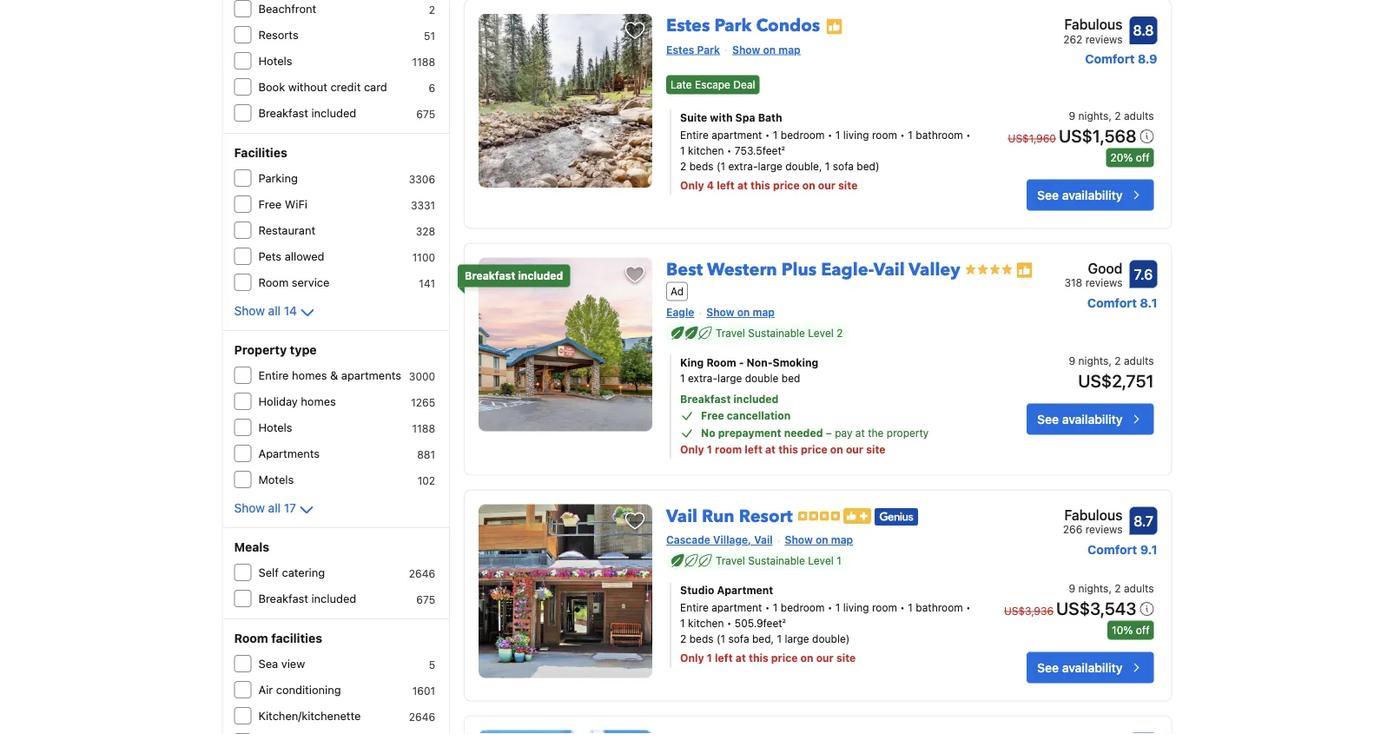 Task type: vqa. For each thing, say whether or not it's contained in the screenshot.
this in Suite with Spa Bath Entire apartment • 1 bedroom • 1 living room • 1 bathroom • 1 kitchen • 753.5feet² 2 beds (1 extra-large double, 1 sofa bed) Only 4 left at this price on our site
yes



Task type: describe. For each thing, give the bounding box(es) containing it.
plus
[[782, 258, 817, 281]]

ad
[[671, 286, 684, 298]]

see availability for best western plus eagle-vail valley
[[1038, 412, 1123, 426]]

7.6
[[1135, 266, 1153, 282]]

breakfast inside 1 extra-large double bed breakfast included
[[680, 393, 731, 405]]

entire inside studio apartment entire apartment • 1 bedroom • 1 living room • 1 bathroom • 1 kitchen • 505.9feet² 2 beds (1 sofa bed, 1 large double) only 1 left at this price on our site
[[680, 602, 709, 614]]

good 318 reviews
[[1065, 260, 1123, 289]]

level for plus
[[808, 327, 834, 339]]

10%
[[1112, 625, 1134, 637]]

1 vertical spatial breakfast included
[[465, 270, 563, 282]]

facilities
[[271, 631, 322, 646]]

entire homes & apartments 3000
[[259, 369, 435, 382]]

king room - non-smoking link
[[680, 355, 974, 371]]

2646 for kitchen/kitchenette
[[409, 711, 435, 723]]

wifi
[[285, 198, 308, 211]]

all for 17
[[268, 501, 281, 515]]

pets
[[259, 250, 282, 263]]

adults inside 9 nights , 2 adults us$2,751
[[1124, 355, 1155, 367]]

map for condos
[[779, 43, 801, 56]]

262
[[1064, 33, 1083, 45]]

1 vertical spatial this
[[779, 444, 799, 456]]

large for us$1,568
[[758, 160, 783, 172]]

bath
[[758, 112, 783, 124]]

all for 14
[[268, 304, 281, 318]]

motels
[[259, 473, 294, 486]]

on up travel sustainable level 2 on the right of page
[[738, 306, 750, 319]]

17
[[284, 501, 296, 515]]

suite
[[680, 112, 708, 124]]

beachfront
[[259, 2, 317, 15]]

extra- inside 1 extra-large double bed breakfast included
[[688, 372, 718, 385]]

estes for estes park condos
[[667, 14, 710, 38]]

see availability link for vail run resort
[[1027, 652, 1155, 684]]

without
[[288, 80, 327, 93]]

best western plus eagle-vail valley
[[667, 258, 961, 281]]

2 vertical spatial vail
[[755, 534, 773, 546]]

property
[[887, 427, 929, 439]]

5
[[429, 659, 435, 671]]

us$3,543
[[1057, 598, 1137, 619]]

9 nights , 2 adults us$2,751
[[1069, 355, 1155, 391]]

2646 for self catering
[[409, 567, 435, 580]]

9.1
[[1141, 542, 1158, 557]]

off for us$3,543
[[1136, 625, 1150, 637]]

extra- inside suite with spa bath entire apartment • 1 bedroom • 1 living room • 1 bathroom • 1 kitchen • 753.5feet² 2 beds (1 extra-large double, 1 sofa bed) only 4 left at this price on our site
[[729, 160, 758, 172]]

2 horizontal spatial vail
[[874, 258, 905, 281]]

travel sustainable level 2
[[716, 327, 843, 339]]

king room - non-smoking
[[680, 357, 819, 369]]

cascade village, vail
[[667, 534, 773, 546]]

park for estes park condos
[[715, 14, 752, 38]]

show on map for plus
[[707, 306, 775, 319]]

good element
[[1065, 258, 1123, 278]]

show inside dropdown button
[[234, 304, 265, 318]]

2 hotels from the top
[[259, 421, 292, 434]]

entire inside suite with spa bath entire apartment • 1 bedroom • 1 living room • 1 bathroom • 1 kitchen • 753.5feet² 2 beds (1 extra-large double, 1 sofa bed) only 4 left at this price on our site
[[680, 129, 709, 141]]

show inside dropdown button
[[234, 501, 265, 515]]

room for room service
[[259, 276, 289, 289]]

2 inside 9 nights , 2 adults us$2,751
[[1115, 355, 1122, 367]]

3331
[[411, 199, 435, 211]]

us$2,751
[[1079, 371, 1155, 391]]

beds inside studio apartment entire apartment • 1 bedroom • 1 living room • 1 bathroom • 1 kitchen • 505.9feet² 2 beds (1 sofa bed, 1 large double) only 1 left at this price on our site
[[690, 633, 714, 645]]

us$1,568
[[1059, 125, 1137, 146]]

cancellation
[[727, 410, 791, 422]]

1 hotels from the top
[[259, 54, 292, 67]]

book
[[259, 80, 285, 93]]

at inside suite with spa bath entire apartment • 1 bedroom • 1 living room • 1 bathroom • 1 kitchen • 753.5feet² 2 beds (1 extra-large double, 1 sofa bed) only 4 left at this price on our site
[[738, 179, 748, 191]]

restaurant
[[259, 224, 316, 237]]

fabulous element for resort
[[1063, 505, 1123, 525]]

2 inside suite with spa bath entire apartment • 1 bedroom • 1 living room • 1 bathroom • 1 kitchen • 753.5feet² 2 beds (1 extra-large double, 1 sofa bed) only 4 left at this price on our site
[[680, 160, 687, 172]]

318
[[1065, 277, 1083, 289]]

fabulous 262 reviews
[[1064, 16, 1123, 45]]

conditioning
[[276, 683, 341, 697]]

141
[[419, 277, 435, 289]]

comfort for best western plus eagle-vail valley
[[1088, 295, 1138, 310]]

apartments
[[259, 447, 320, 460]]

holiday homes
[[259, 395, 336, 408]]

apartment inside suite with spa bath entire apartment • 1 bedroom • 1 living room • 1 bathroom • 1 kitchen • 753.5feet² 2 beds (1 extra-large double, 1 sofa bed) only 4 left at this price on our site
[[712, 129, 763, 141]]

bedroom inside suite with spa bath entire apartment • 1 bedroom • 1 living room • 1 bathroom • 1 kitchen • 753.5feet² 2 beds (1 extra-large double, 1 sofa bed) only 4 left at this price on our site
[[781, 129, 825, 141]]

see for best western plus eagle-vail valley
[[1038, 412, 1059, 426]]

on inside suite with spa bath entire apartment • 1 bedroom • 1 living room • 1 bathroom • 1 kitchen • 753.5feet² 2 beds (1 extra-large double, 1 sofa bed) only 4 left at this price on our site
[[803, 179, 816, 191]]

kitchen inside studio apartment entire apartment • 1 bedroom • 1 living room • 1 bathroom • 1 kitchen • 505.9feet² 2 beds (1 sofa bed, 1 large double) only 1 left at this price on our site
[[688, 618, 724, 630]]

3000
[[409, 370, 435, 382]]

our inside suite with spa bath entire apartment • 1 bedroom • 1 living room • 1 bathroom • 1 kitchen • 753.5feet² 2 beds (1 extra-large double, 1 sofa bed) only 4 left at this price on our site
[[818, 179, 836, 191]]

sea view
[[259, 657, 305, 670]]

cascade
[[667, 534, 711, 546]]

estes for estes park
[[667, 43, 695, 56]]

9 inside 9 nights , 2 adults us$2,751
[[1069, 355, 1076, 367]]

nights for us$1,568
[[1079, 110, 1109, 122]]

studio apartment link
[[680, 583, 974, 598]]

adults for us$1,568
[[1124, 110, 1155, 122]]

881
[[417, 448, 435, 461]]

on inside studio apartment entire apartment • 1 bedroom • 1 living room • 1 bathroom • 1 kitchen • 505.9feet² 2 beds (1 sofa bed, 1 large double) only 1 left at this price on our site
[[801, 652, 814, 664]]

1 see from the top
[[1038, 188, 1059, 202]]

0 vertical spatial breakfast included
[[259, 106, 357, 119]]

show on map for condos
[[733, 43, 801, 56]]

availability for best western plus eagle-vail valley
[[1063, 412, 1123, 426]]

2 inside studio apartment entire apartment • 1 bedroom • 1 living room • 1 bathroom • 1 kitchen • 505.9feet² 2 beds (1 sofa bed, 1 large double) only 1 left at this price on our site
[[680, 633, 687, 645]]

comfort 9.1
[[1088, 542, 1158, 557]]

show all 17
[[234, 501, 296, 515]]

2 up us$1,568
[[1115, 110, 1122, 122]]

show for vail
[[785, 534, 813, 546]]

travel sustainable level 1
[[716, 555, 842, 567]]

self catering
[[259, 566, 325, 579]]

1 vertical spatial price
[[801, 444, 828, 456]]

homes for holiday
[[301, 395, 336, 408]]

nights inside 9 nights , 2 adults us$2,751
[[1079, 355, 1109, 367]]

20%
[[1111, 151, 1134, 164]]

our inside studio apartment entire apartment • 1 bedroom • 1 living room • 1 bathroom • 1 kitchen • 505.9feet² 2 beds (1 sofa bed, 1 large double) only 1 left at this price on our site
[[817, 652, 834, 664]]

kitchen inside suite with spa bath entire apartment • 1 bedroom • 1 living room • 1 bathroom • 1 kitchen • 753.5feet² 2 beds (1 extra-large double, 1 sofa bed) only 4 left at this price on our site
[[688, 145, 724, 157]]

1 vertical spatial room
[[715, 444, 742, 456]]

breakfast down book
[[259, 106, 308, 119]]

map for plus
[[753, 306, 775, 319]]

level for resort
[[808, 555, 834, 567]]

holiday
[[259, 395, 298, 408]]

scored 8.7 element
[[1130, 507, 1158, 535]]

reviews for vail run resort
[[1086, 524, 1123, 536]]

the
[[868, 427, 884, 439]]

2 only from the top
[[680, 444, 705, 456]]

left inside studio apartment entire apartment • 1 bedroom • 1 living room • 1 bathroom • 1 kitchen • 505.9feet² 2 beds (1 sofa bed, 1 large double) only 1 left at this price on our site
[[715, 652, 733, 664]]

parking
[[259, 172, 298, 185]]

credit
[[331, 80, 361, 93]]

type
[[290, 343, 317, 357]]

51
[[424, 30, 435, 42]]

1 vertical spatial site
[[867, 444, 886, 456]]

apartment
[[717, 585, 774, 597]]

double)
[[813, 633, 850, 645]]

estes park condos
[[667, 14, 821, 38]]

1 vertical spatial vail
[[667, 505, 698, 528]]

room for room facilities
[[234, 631, 268, 646]]

–
[[826, 427, 832, 439]]

living inside suite with spa bath entire apartment • 1 bedroom • 1 living room • 1 bathroom • 1 kitchen • 753.5feet² 2 beds (1 extra-large double, 1 sofa bed) only 4 left at this price on our site
[[844, 129, 869, 141]]

on down the pay
[[831, 444, 844, 456]]

on up the travel sustainable level 1
[[816, 534, 829, 546]]

1 inside 1 extra-large double bed breakfast included
[[680, 372, 685, 385]]

this property is part of our preferred plus programme. it is committed to providing outstanding service and excellent value. it will pay us a higher commission if you make a booking. image
[[844, 509, 871, 524]]

sustainable for resort
[[748, 555, 806, 567]]

3306
[[409, 173, 435, 185]]

see availability link for best western plus eagle-vail valley
[[1027, 404, 1155, 435]]

escape
[[695, 78, 731, 91]]

no
[[701, 427, 716, 439]]

estes park
[[667, 43, 720, 56]]

only 1 room left at this price on our site
[[680, 444, 886, 456]]

apartments
[[341, 369, 401, 382]]

large inside 1 extra-large double bed breakfast included
[[718, 372, 742, 385]]

no prepayment needed – pay at the property
[[701, 427, 929, 439]]

8.8
[[1134, 22, 1155, 39]]

studio apartment entire apartment • 1 bedroom • 1 living room • 1 bathroom • 1 kitchen • 505.9feet² 2 beds (1 sofa bed, 1 large double) only 1 left at this price on our site
[[680, 585, 971, 664]]

show for estes
[[733, 43, 761, 56]]

266
[[1063, 524, 1083, 536]]

show for best
[[707, 306, 735, 319]]

1265
[[411, 396, 435, 408]]

eagle-
[[821, 258, 874, 281]]

comfort for estes park condos
[[1086, 52, 1135, 66]]



Task type: locate. For each thing, give the bounding box(es) containing it.
breakfast right 141
[[465, 270, 516, 282]]

1 vertical spatial travel
[[716, 555, 746, 567]]

suite with spa bath entire apartment • 1 bedroom • 1 living room • 1 bathroom • 1 kitchen • 753.5feet² 2 beds (1 extra-large double, 1 sofa bed) only 4 left at this price on our site
[[680, 112, 971, 191]]

2 vertical spatial adults
[[1124, 583, 1155, 595]]

this inside studio apartment entire apartment • 1 bedroom • 1 living room • 1 bathroom • 1 kitchen • 505.9feet² 2 beds (1 sofa bed, 1 large double) only 1 left at this price on our site
[[749, 652, 769, 664]]

double,
[[786, 160, 823, 172]]

2 horizontal spatial map
[[831, 534, 854, 546]]

room up bed)
[[872, 129, 898, 141]]

2 level from the top
[[808, 555, 834, 567]]

late escape deal
[[671, 78, 756, 91]]

2 9 from the top
[[1069, 355, 1076, 367]]

0 vertical spatial this
[[751, 179, 771, 191]]

0 vertical spatial all
[[268, 304, 281, 318]]

sea
[[259, 657, 278, 670]]

9 for us$3,543
[[1069, 583, 1076, 595]]

map up travel sustainable level 2 on the right of page
[[753, 306, 775, 319]]

2 vertical spatial breakfast included
[[259, 592, 357, 605]]

1 see availability from the top
[[1038, 188, 1123, 202]]

comfort down "fabulous 266 reviews"
[[1088, 542, 1138, 557]]

adults down the "9.1" on the right bottom of page
[[1124, 583, 1155, 595]]

travel for run
[[716, 555, 746, 567]]

card
[[364, 80, 387, 93]]

0 vertical spatial sustainable
[[748, 327, 806, 339]]

see
[[1038, 188, 1059, 202], [1038, 412, 1059, 426], [1038, 661, 1059, 675]]

3 reviews from the top
[[1086, 524, 1123, 536]]

2 travel from the top
[[716, 555, 746, 567]]

site down double)
[[837, 652, 856, 664]]

505.9feet²
[[735, 618, 786, 630]]

1 vertical spatial map
[[753, 306, 775, 319]]

0 vertical spatial see availability link
[[1027, 179, 1155, 211]]

1 extra-large double bed breakfast included
[[680, 372, 801, 405]]

availability for vail run resort
[[1063, 661, 1123, 675]]

(1 down 'with'
[[717, 160, 726, 172]]

4
[[707, 179, 714, 191]]

self
[[259, 566, 279, 579]]

1 vertical spatial left
[[745, 444, 763, 456]]

0 vertical spatial see availability
[[1038, 188, 1123, 202]]

0 vertical spatial free
[[259, 198, 282, 211]]

0 vertical spatial room
[[259, 276, 289, 289]]

bed
[[782, 372, 801, 385]]

0 vertical spatial show on map
[[733, 43, 801, 56]]

living up bed)
[[844, 129, 869, 141]]

2 vertical spatial room
[[234, 631, 268, 646]]

view
[[281, 657, 305, 670]]

, up us$3,543
[[1109, 583, 1112, 595]]

show down estes park condos
[[733, 43, 761, 56]]

hotels down the holiday
[[259, 421, 292, 434]]

see availability link down us$2,751
[[1027, 404, 1155, 435]]

at left the
[[856, 427, 865, 439]]

2 vertical spatial ,
[[1109, 583, 1112, 595]]

2 living from the top
[[844, 602, 869, 614]]

comfort down good 318 reviews
[[1088, 295, 1138, 310]]

off right the 10%
[[1136, 625, 1150, 637]]

9 nights , 2 adults for us$1,568
[[1069, 110, 1155, 122]]

1 1188 from the top
[[412, 56, 435, 68]]

beds inside suite with spa bath entire apartment • 1 bedroom • 1 living room • 1 bathroom • 1 kitchen • 753.5feet² 2 beds (1 extra-large double, 1 sofa bed) only 4 left at this price on our site
[[690, 160, 714, 172]]

living down the studio apartment link
[[844, 602, 869, 614]]

scored 7.6 element
[[1130, 260, 1158, 288]]

show on map down western
[[707, 306, 775, 319]]

3 9 from the top
[[1069, 583, 1076, 595]]

8.7
[[1134, 513, 1154, 529]]

0 vertical spatial large
[[758, 160, 783, 172]]

2 vertical spatial reviews
[[1086, 524, 1123, 536]]

2 bedroom from the top
[[781, 602, 825, 614]]

see availability link down the 20%
[[1027, 179, 1155, 211]]

site down bed)
[[839, 179, 858, 191]]

double
[[745, 372, 779, 385]]

1 vertical spatial (1
[[717, 633, 726, 645]]

1 vertical spatial ,
[[1109, 355, 1112, 367]]

1 vertical spatial estes
[[667, 43, 695, 56]]

0 horizontal spatial sofa
[[729, 633, 750, 645]]

our down double)
[[817, 652, 834, 664]]

hotels
[[259, 54, 292, 67], [259, 421, 292, 434]]

1 vertical spatial bathroom
[[916, 602, 964, 614]]

1 vertical spatial fabulous
[[1065, 507, 1123, 523]]

, inside 9 nights , 2 adults us$2,751
[[1109, 355, 1112, 367]]

2 fabulous from the top
[[1065, 507, 1123, 523]]

1 horizontal spatial large
[[758, 160, 783, 172]]

102
[[418, 474, 435, 487]]

fabulous for estes park condos
[[1065, 16, 1123, 33]]

comfort down fabulous 262 reviews
[[1086, 52, 1135, 66]]

8.9
[[1138, 52, 1158, 66]]

smoking
[[773, 357, 819, 369]]

0 vertical spatial hotels
[[259, 54, 292, 67]]

site
[[839, 179, 858, 191], [867, 444, 886, 456], [837, 652, 856, 664]]

1 vertical spatial entire
[[259, 369, 289, 382]]

entire down 'property type'
[[259, 369, 289, 382]]

3 availability from the top
[[1063, 661, 1123, 675]]

see for vail run resort
[[1038, 661, 1059, 675]]

this down bed,
[[749, 652, 769, 664]]

2 up king room - non-smoking "link"
[[837, 327, 843, 339]]

2 (1 from the top
[[717, 633, 726, 645]]

1 kitchen from the top
[[688, 145, 724, 157]]

0 vertical spatial left
[[717, 179, 735, 191]]

0 vertical spatial availability
[[1063, 188, 1123, 202]]

1 vertical spatial nights
[[1079, 355, 1109, 367]]

large down 753.5feet² on the top
[[758, 160, 783, 172]]

1 9 nights , 2 adults from the top
[[1069, 110, 1155, 122]]

fabulous element
[[1064, 14, 1123, 35], [1063, 505, 1123, 525]]

scored 8.8 element
[[1130, 17, 1158, 44]]

0 vertical spatial estes
[[667, 14, 710, 38]]

2 vertical spatial nights
[[1079, 583, 1109, 595]]

price down no prepayment needed – pay at the property
[[801, 444, 828, 456]]

at down 505.9feet²
[[736, 652, 746, 664]]

0 vertical spatial sofa
[[833, 160, 854, 172]]

9 nights , 2 adults up us$3,543
[[1069, 583, 1155, 595]]

sustainable for plus
[[748, 327, 806, 339]]

1 bedroom from the top
[[781, 129, 825, 141]]

2 vertical spatial our
[[817, 652, 834, 664]]

travel down 'village,' at the bottom of the page
[[716, 555, 746, 567]]

0 vertical spatial (1
[[717, 160, 726, 172]]

room inside suite with spa bath entire apartment • 1 bedroom • 1 living room • 1 bathroom • 1 kitchen • 753.5feet² 2 beds (1 extra-large double, 1 sofa bed) only 4 left at this price on our site
[[872, 129, 898, 141]]

0 vertical spatial fabulous element
[[1064, 14, 1123, 35]]

&
[[330, 369, 338, 382]]

suite with spa bath link
[[680, 110, 974, 125]]

1 availability from the top
[[1063, 188, 1123, 202]]

nights for us$3,543
[[1079, 583, 1109, 595]]

level up king room - non-smoking "link"
[[808, 327, 834, 339]]

0 vertical spatial ,
[[1109, 110, 1112, 122]]

reviews inside good 318 reviews
[[1086, 277, 1123, 289]]

large
[[758, 160, 783, 172], [718, 372, 742, 385], [785, 633, 810, 645]]

prepayment
[[719, 427, 782, 439]]

show all 17 button
[[234, 500, 317, 521]]

2 1188 from the top
[[412, 422, 435, 435]]

2 estes from the top
[[667, 43, 695, 56]]

breakfast down self catering
[[259, 592, 308, 605]]

2 see from the top
[[1038, 412, 1059, 426]]

2 675 from the top
[[417, 594, 435, 606]]

entire down studio
[[680, 602, 709, 614]]

1 off from the top
[[1136, 151, 1150, 164]]

show
[[733, 43, 761, 56], [234, 304, 265, 318], [707, 306, 735, 319], [234, 501, 265, 515], [785, 534, 813, 546]]

apartment inside studio apartment entire apartment • 1 bedroom • 1 living room • 1 bathroom • 1 kitchen • 505.9feet² 2 beds (1 sofa bed, 1 large double) only 1 left at this price on our site
[[712, 602, 763, 614]]

1 vertical spatial our
[[846, 444, 864, 456]]

3 only from the top
[[680, 652, 705, 664]]

•
[[765, 129, 770, 141], [828, 129, 833, 141], [901, 129, 905, 141], [966, 129, 971, 141], [727, 145, 732, 157], [765, 602, 770, 614], [828, 602, 833, 614], [901, 602, 905, 614], [966, 602, 971, 614], [727, 618, 732, 630]]

3 nights from the top
[[1079, 583, 1109, 595]]

2 adults from the top
[[1124, 355, 1155, 367]]

bathroom inside suite with spa bath entire apartment • 1 bedroom • 1 living room • 1 bathroom • 1 kitchen • 753.5feet² 2 beds (1 extra-large double, 1 sofa bed) only 4 left at this price on our site
[[916, 129, 964, 141]]

price
[[773, 179, 800, 191], [801, 444, 828, 456], [772, 652, 798, 664]]

0 vertical spatial site
[[839, 179, 858, 191]]

bathroom inside studio apartment entire apartment • 1 bedroom • 1 living room • 1 bathroom • 1 kitchen • 505.9feet² 2 beds (1 sofa bed, 1 large double) only 1 left at this price on our site
[[916, 602, 964, 614]]

0 horizontal spatial vail
[[667, 505, 698, 528]]

show on map for resort
[[785, 534, 854, 546]]

apartment down 'spa'
[[712, 129, 763, 141]]

0 vertical spatial kitchen
[[688, 145, 724, 157]]

only left 4
[[680, 179, 705, 191]]

homes for entire
[[292, 369, 327, 382]]

8.1
[[1141, 295, 1158, 310]]

room
[[872, 129, 898, 141], [715, 444, 742, 456], [872, 602, 898, 614]]

2 up us$3,543
[[1115, 583, 1122, 595]]

all left the 14
[[268, 304, 281, 318]]

9 down 318 at top
[[1069, 355, 1076, 367]]

0 vertical spatial 2646
[[409, 567, 435, 580]]

homes
[[292, 369, 327, 382], [301, 395, 336, 408]]

our down double,
[[818, 179, 836, 191]]

only inside suite with spa bath entire apartment • 1 bedroom • 1 living room • 1 bathroom • 1 kitchen • 753.5feet² 2 beds (1 extra-large double, 1 sofa bed) only 4 left at this price on our site
[[680, 179, 705, 191]]

0 horizontal spatial extra-
[[688, 372, 718, 385]]

included inside 1 extra-large double bed breakfast included
[[734, 393, 779, 405]]

2 off from the top
[[1136, 625, 1150, 637]]

fabulous for vail run resort
[[1065, 507, 1123, 523]]

2 availability from the top
[[1063, 412, 1123, 426]]

park up estes park on the top of page
[[715, 14, 752, 38]]

homes left &
[[292, 369, 327, 382]]

1 vertical spatial 675
[[417, 594, 435, 606]]

1 vertical spatial free
[[701, 410, 725, 422]]

vail up cascade
[[667, 505, 698, 528]]

room left -
[[707, 357, 737, 369]]

2 apartment from the top
[[712, 602, 763, 614]]

0 vertical spatial reviews
[[1086, 33, 1123, 45]]

bed)
[[857, 160, 880, 172]]

left inside suite with spa bath entire apartment • 1 bedroom • 1 living room • 1 bathroom • 1 kitchen • 753.5feet² 2 beds (1 extra-large double, 1 sofa bed) only 4 left at this price on our site
[[717, 179, 735, 191]]

1 horizontal spatial free
[[701, 410, 725, 422]]

2646
[[409, 567, 435, 580], [409, 711, 435, 723]]

availability
[[1063, 188, 1123, 202], [1063, 412, 1123, 426], [1063, 661, 1123, 675]]

(1 inside suite with spa bath entire apartment • 1 bedroom • 1 living room • 1 bathroom • 1 kitchen • 753.5feet² 2 beds (1 extra-large double, 1 sofa bed) only 4 left at this price on our site
[[717, 160, 726, 172]]

0 vertical spatial fabulous
[[1065, 16, 1123, 33]]

property
[[234, 343, 287, 357]]

3 see availability from the top
[[1038, 661, 1123, 675]]

2 vertical spatial only
[[680, 652, 705, 664]]

valley
[[909, 258, 961, 281]]

1 vertical spatial only
[[680, 444, 705, 456]]

1 vertical spatial comfort
[[1088, 295, 1138, 310]]

1 living from the top
[[844, 129, 869, 141]]

free up no
[[701, 410, 725, 422]]

1 vertical spatial see availability
[[1038, 412, 1123, 426]]

at inside studio apartment entire apartment • 1 bedroom • 1 living room • 1 bathroom • 1 kitchen • 505.9feet² 2 beds (1 sofa bed, 1 large double) only 1 left at this price on our site
[[736, 652, 746, 664]]

1188 down 1265 at the left bottom
[[412, 422, 435, 435]]

1 vertical spatial 9
[[1069, 355, 1076, 367]]

0 vertical spatial nights
[[1079, 110, 1109, 122]]

late
[[671, 78, 692, 91]]

1 nights from the top
[[1079, 110, 1109, 122]]

level
[[808, 327, 834, 339], [808, 555, 834, 567]]

large right bed,
[[785, 633, 810, 645]]

2 , from the top
[[1109, 355, 1112, 367]]

675
[[417, 108, 435, 120], [417, 594, 435, 606]]

at down prepayment
[[766, 444, 776, 456]]

675 down 6
[[417, 108, 435, 120]]

on down condos
[[763, 43, 776, 56]]

3 see availability link from the top
[[1027, 652, 1155, 684]]

sofa inside suite with spa bath entire apartment • 1 bedroom • 1 living room • 1 bathroom • 1 kitchen • 753.5feet² 2 beds (1 extra-large double, 1 sofa bed) only 4 left at this price on our site
[[833, 160, 854, 172]]

2 vertical spatial price
[[772, 652, 798, 664]]

1 horizontal spatial vail
[[755, 534, 773, 546]]

1 vertical spatial homes
[[301, 395, 336, 408]]

1 , from the top
[[1109, 110, 1112, 122]]

us$3,936
[[1005, 605, 1054, 618]]

only
[[680, 179, 705, 191], [680, 444, 705, 456], [680, 652, 705, 664]]

1 estes from the top
[[667, 14, 710, 38]]

this down needed
[[779, 444, 799, 456]]

1601
[[413, 685, 435, 697]]

1 vertical spatial show on map
[[707, 306, 775, 319]]

large for us$3,543
[[785, 633, 810, 645]]

large inside studio apartment entire apartment • 1 bedroom • 1 living room • 1 bathroom • 1 kitchen • 505.9feet² 2 beds (1 sofa bed, 1 large double) only 1 left at this price on our site
[[785, 633, 810, 645]]

only down studio
[[680, 652, 705, 664]]

village,
[[714, 534, 752, 546]]

1
[[773, 129, 778, 141], [836, 129, 841, 141], [908, 129, 913, 141], [680, 145, 685, 157], [825, 160, 830, 172], [680, 372, 685, 385], [707, 444, 713, 456], [837, 555, 842, 567], [773, 602, 778, 614], [836, 602, 841, 614], [908, 602, 913, 614], [680, 618, 685, 630], [777, 633, 782, 645], [707, 652, 713, 664]]

0 vertical spatial 675
[[417, 108, 435, 120]]

1 vertical spatial all
[[268, 501, 281, 515]]

0 vertical spatial vail
[[874, 258, 905, 281]]

1 vertical spatial room
[[707, 357, 737, 369]]

left right 4
[[717, 179, 735, 191]]

run
[[702, 505, 735, 528]]

1 adults from the top
[[1124, 110, 1155, 122]]

2 vertical spatial see availability
[[1038, 661, 1123, 675]]

6
[[429, 82, 435, 94]]

comfort for vail run resort
[[1088, 542, 1138, 557]]

2 9 nights , 2 adults from the top
[[1069, 583, 1155, 595]]

travel for western
[[716, 327, 746, 339]]

9 nights , 2 adults
[[1069, 110, 1155, 122], [1069, 583, 1155, 595]]

kitchen up 4
[[688, 145, 724, 157]]

2 up us$2,751
[[1115, 355, 1122, 367]]

show on map down this property is part of our preferred plus programme. it is committed to providing outstanding service and excellent value. it will pay us a higher commission if you make a booking. icon on the bottom of page
[[785, 534, 854, 546]]

adults up us$2,751
[[1124, 355, 1155, 367]]

comfort 8.9
[[1086, 52, 1158, 66]]

3 see from the top
[[1038, 661, 1059, 675]]

2 see availability link from the top
[[1027, 404, 1155, 435]]

see availability down us$2,751
[[1038, 412, 1123, 426]]

room
[[259, 276, 289, 289], [707, 357, 737, 369], [234, 631, 268, 646]]

eagle
[[667, 306, 695, 319]]

1 all from the top
[[268, 304, 281, 318]]

fabulous 266 reviews
[[1063, 507, 1123, 536]]

2 all from the top
[[268, 501, 281, 515]]

3 adults from the top
[[1124, 583, 1155, 595]]

extra-
[[729, 160, 758, 172], [688, 372, 718, 385]]

left
[[717, 179, 735, 191], [745, 444, 763, 456], [715, 652, 733, 664]]

, for us$1,568
[[1109, 110, 1112, 122]]

vail run resort image
[[479, 505, 653, 678]]

kitchen
[[688, 145, 724, 157], [688, 618, 724, 630]]

fabulous element up comfort 8.9
[[1064, 14, 1123, 35]]

2 nights from the top
[[1079, 355, 1109, 367]]

0 vertical spatial bathroom
[[916, 129, 964, 141]]

2 vertical spatial room
[[872, 602, 898, 614]]

9 nights , 2 adults for us$3,543
[[1069, 583, 1155, 595]]

1 sustainable from the top
[[748, 327, 806, 339]]

1 9 from the top
[[1069, 110, 1076, 122]]

1 beds from the top
[[690, 160, 714, 172]]

this inside suite with spa bath entire apartment • 1 bedroom • 1 living room • 1 bathroom • 1 kitchen • 753.5feet² 2 beds (1 extra-large double, 1 sofa bed) only 4 left at this price on our site
[[751, 179, 771, 191]]

adults
[[1124, 110, 1155, 122], [1124, 355, 1155, 367], [1124, 583, 1155, 595]]

adults for us$3,543
[[1124, 583, 1155, 595]]

best western plus eagle-vail valley image
[[479, 258, 653, 431]]

fabulous element for condos
[[1064, 14, 1123, 35]]

show right eagle
[[707, 306, 735, 319]]

vail left valley
[[874, 258, 905, 281]]

price down bed,
[[772, 652, 798, 664]]

1 2646 from the top
[[409, 567, 435, 580]]

bed,
[[753, 633, 774, 645]]

1 vertical spatial kitchen
[[688, 618, 724, 630]]

entire inside entire homes & apartments 3000
[[259, 369, 289, 382]]

site inside studio apartment entire apartment • 1 bedroom • 1 living room • 1 bathroom • 1 kitchen • 505.9feet² 2 beds (1 sofa bed, 1 large double) only 1 left at this price on our site
[[837, 652, 856, 664]]

, for us$3,543
[[1109, 583, 1112, 595]]

show on map down condos
[[733, 43, 801, 56]]

2 vertical spatial entire
[[680, 602, 709, 614]]

2 down studio
[[680, 633, 687, 645]]

0 vertical spatial only
[[680, 179, 705, 191]]

reviews up comfort 8.9
[[1086, 33, 1123, 45]]

genius discounts available at this property. image
[[875, 509, 918, 526], [875, 509, 918, 526]]

2 reviews from the top
[[1086, 277, 1123, 289]]

1 only from the top
[[680, 179, 705, 191]]

room inside studio apartment entire apartment • 1 bedroom • 1 living room • 1 bathroom • 1 kitchen • 505.9feet² 2 beds (1 sofa bed, 1 large double) only 1 left at this price on our site
[[872, 602, 898, 614]]

see availability link down the 10%
[[1027, 652, 1155, 684]]

vail down resort
[[755, 534, 773, 546]]

this property is part of our preferred plus programme. it is committed to providing outstanding service and excellent value. it will pay us a higher commission if you make a booking. image
[[844, 509, 871, 524]]

on down double)
[[801, 652, 814, 664]]

1 bathroom from the top
[[916, 129, 964, 141]]

0 vertical spatial homes
[[292, 369, 327, 382]]

resort
[[739, 505, 793, 528]]

0 vertical spatial off
[[1136, 151, 1150, 164]]

fabulous element up comfort 9.1
[[1063, 505, 1123, 525]]

, up us$2,751
[[1109, 355, 1112, 367]]

price inside studio apartment entire apartment • 1 bedroom • 1 living room • 1 bathroom • 1 kitchen • 505.9feet² 2 beds (1 sofa bed, 1 large double) only 1 left at this price on our site
[[772, 652, 798, 664]]

2 vertical spatial see availability link
[[1027, 652, 1155, 684]]

homes inside entire homes & apartments 3000
[[292, 369, 327, 382]]

catering
[[282, 566, 325, 579]]

1 vertical spatial availability
[[1063, 412, 1123, 426]]

1 vertical spatial reviews
[[1086, 277, 1123, 289]]

2 down suite
[[680, 160, 687, 172]]

this property is part of our preferred partner programme. it is committed to providing commendable service and good value. it will pay us a higher commission if you make a booking. image
[[826, 18, 843, 35], [826, 18, 843, 35], [1016, 262, 1034, 279]]

1 vertical spatial bedroom
[[781, 602, 825, 614]]

0 vertical spatial beds
[[690, 160, 714, 172]]

site inside suite with spa bath entire apartment • 1 bedroom • 1 living room • 1 bathroom • 1 kitchen • 753.5feet² 2 beds (1 extra-large double, 1 sofa bed) only 4 left at this price on our site
[[839, 179, 858, 191]]

(1 left bed,
[[717, 633, 726, 645]]

reviews inside "fabulous 266 reviews"
[[1086, 524, 1123, 536]]

2 2646 from the top
[[409, 711, 435, 723]]

left down apartment
[[715, 652, 733, 664]]

free cancellation
[[701, 410, 791, 422]]

1 vertical spatial level
[[808, 555, 834, 567]]

all inside dropdown button
[[268, 501, 281, 515]]

estes park condos image
[[479, 14, 653, 188]]

adults up 20% off
[[1124, 110, 1155, 122]]

free
[[259, 198, 282, 211], [701, 410, 725, 422]]

king
[[680, 357, 704, 369]]

1188 down 51
[[412, 56, 435, 68]]

2 vertical spatial this
[[749, 652, 769, 664]]

2 up 51
[[429, 3, 435, 16]]

2 vertical spatial map
[[831, 534, 854, 546]]

price inside suite with spa bath entire apartment • 1 bedroom • 1 living room • 1 bathroom • 1 kitchen • 753.5feet² 2 beds (1 extra-large double, 1 sofa bed) only 4 left at this price on our site
[[773, 179, 800, 191]]

map down this property is part of our preferred plus programme. it is committed to providing outstanding service and excellent value. it will pay us a higher commission if you make a booking. icon on the bottom of page
[[831, 534, 854, 546]]

bedroom inside studio apartment entire apartment • 1 bedroom • 1 living room • 1 bathroom • 1 kitchen • 505.9feet² 2 beds (1 sofa bed, 1 large double) only 1 left at this price on our site
[[781, 602, 825, 614]]

free left wifi
[[259, 198, 282, 211]]

fabulous inside "fabulous 266 reviews"
[[1065, 507, 1123, 523]]

see availability link
[[1027, 179, 1155, 211], [1027, 404, 1155, 435], [1027, 652, 1155, 684]]

allowed
[[285, 250, 325, 263]]

this property is part of our preferred partner programme. it is committed to providing commendable service and good value. it will pay us a higher commission if you make a booking. image
[[1016, 262, 1034, 279]]

living inside studio apartment entire apartment • 1 bedroom • 1 living room • 1 bathroom • 1 kitchen • 505.9feet² 2 beds (1 sofa bed, 1 large double) only 1 left at this price on our site
[[844, 602, 869, 614]]

20% off
[[1111, 151, 1150, 164]]

0 vertical spatial bedroom
[[781, 129, 825, 141]]

extra- down king
[[688, 372, 718, 385]]

2 sustainable from the top
[[748, 555, 806, 567]]

travel up -
[[716, 327, 746, 339]]

deal
[[734, 78, 756, 91]]

only inside studio apartment entire apartment • 1 bedroom • 1 living room • 1 bathroom • 1 kitchen • 505.9feet² 2 beds (1 sofa bed, 1 large double) only 1 left at this price on our site
[[680, 652, 705, 664]]

reviews for estes park condos
[[1086, 33, 1123, 45]]

free wifi
[[259, 198, 308, 211]]

availability down us$2,751
[[1063, 412, 1123, 426]]

room inside "link"
[[707, 357, 737, 369]]

753.5feet²
[[735, 145, 786, 157]]

sofa inside studio apartment entire apartment • 1 bedroom • 1 living room • 1 bathroom • 1 kitchen • 505.9feet² 2 beds (1 sofa bed, 1 large double) only 1 left at this price on our site
[[729, 633, 750, 645]]

air
[[259, 683, 273, 697]]

1 vertical spatial sofa
[[729, 633, 750, 645]]

park for estes park
[[697, 43, 720, 56]]

apartment down apartment
[[712, 602, 763, 614]]

14
[[284, 304, 297, 318]]

reviews inside fabulous 262 reviews
[[1086, 33, 1123, 45]]

1 675 from the top
[[417, 108, 435, 120]]

1 apartment from the top
[[712, 129, 763, 141]]

at right 4
[[738, 179, 748, 191]]

service
[[292, 276, 330, 289]]

1 (1 from the top
[[717, 160, 726, 172]]

1 travel from the top
[[716, 327, 746, 339]]

1 level from the top
[[808, 327, 834, 339]]

level up the studio apartment link
[[808, 555, 834, 567]]

all left 17
[[268, 501, 281, 515]]

show down motels on the bottom left
[[234, 501, 265, 515]]

bathroom
[[916, 129, 964, 141], [916, 602, 964, 614]]

show up property
[[234, 304, 265, 318]]

1 vertical spatial apartment
[[712, 602, 763, 614]]

0 vertical spatial see
[[1038, 188, 1059, 202]]

nights up us$1,568
[[1079, 110, 1109, 122]]

large inside suite with spa bath entire apartment • 1 bedroom • 1 living room • 1 bathroom • 1 kitchen • 753.5feet² 2 beds (1 extra-large double, 1 sofa bed) only 4 left at this price on our site
[[758, 160, 783, 172]]

0 vertical spatial park
[[715, 14, 752, 38]]

vail
[[874, 258, 905, 281], [667, 505, 698, 528], [755, 534, 773, 546]]

off for us$1,568
[[1136, 151, 1150, 164]]

comfort
[[1086, 52, 1135, 66], [1088, 295, 1138, 310], [1088, 542, 1138, 557]]

1100
[[413, 251, 435, 263]]

2 beds from the top
[[690, 633, 714, 645]]

our down the pay
[[846, 444, 864, 456]]

0 vertical spatial price
[[773, 179, 800, 191]]

hotels down resorts
[[259, 54, 292, 67]]

free for free wifi
[[259, 198, 282, 211]]

air conditioning
[[259, 683, 341, 697]]

1 see availability link from the top
[[1027, 179, 1155, 211]]

free for free cancellation
[[701, 410, 725, 422]]

apartment
[[712, 129, 763, 141], [712, 602, 763, 614]]

fabulous inside fabulous 262 reviews
[[1065, 16, 1123, 33]]

this down 753.5feet² on the top
[[751, 179, 771, 191]]

0 vertical spatial adults
[[1124, 110, 1155, 122]]

park
[[715, 14, 752, 38], [697, 43, 720, 56]]

see availability down the 10%
[[1038, 661, 1123, 675]]

1 vertical spatial fabulous element
[[1063, 505, 1123, 525]]

estes up estes park on the top of page
[[667, 14, 710, 38]]

all inside dropdown button
[[268, 304, 281, 318]]

reviews for best western plus eagle-vail valley
[[1086, 277, 1123, 289]]

2 bathroom from the top
[[916, 602, 964, 614]]

sustainable up non-
[[748, 327, 806, 339]]

1 vertical spatial extra-
[[688, 372, 718, 385]]

left down prepayment
[[745, 444, 763, 456]]

0 vertical spatial apartment
[[712, 129, 763, 141]]

reviews
[[1086, 33, 1123, 45], [1086, 277, 1123, 289], [1086, 524, 1123, 536]]

sustainable
[[748, 327, 806, 339], [748, 555, 806, 567]]

see availability for vail run resort
[[1038, 661, 1123, 675]]

1 vertical spatial park
[[697, 43, 720, 56]]

1 horizontal spatial map
[[779, 43, 801, 56]]

2 see availability from the top
[[1038, 412, 1123, 426]]

328
[[416, 225, 435, 237]]

room up sea
[[234, 631, 268, 646]]

1 horizontal spatial sofa
[[833, 160, 854, 172]]

3 , from the top
[[1109, 583, 1112, 595]]

(1 inside studio apartment entire apartment • 1 bedroom • 1 living room • 1 bathroom • 1 kitchen • 505.9feet² 2 beds (1 sofa bed, 1 large double) only 1 left at this price on our site
[[717, 633, 726, 645]]

property type
[[234, 343, 317, 357]]

map for resort
[[831, 534, 854, 546]]

9 for us$1,568
[[1069, 110, 1076, 122]]

1 reviews from the top
[[1086, 33, 1123, 45]]

reviews up comfort 9.1
[[1086, 524, 1123, 536]]

2 vertical spatial site
[[837, 652, 856, 664]]

1 fabulous from the top
[[1065, 16, 1123, 33]]

bedroom down 'suite with spa bath' link
[[781, 129, 825, 141]]

0 vertical spatial room
[[872, 129, 898, 141]]

vail run resort
[[667, 505, 793, 528]]

western
[[707, 258, 777, 281]]

2 vertical spatial large
[[785, 633, 810, 645]]

nights up us$2,751
[[1079, 355, 1109, 367]]

2 kitchen from the top
[[688, 618, 724, 630]]



